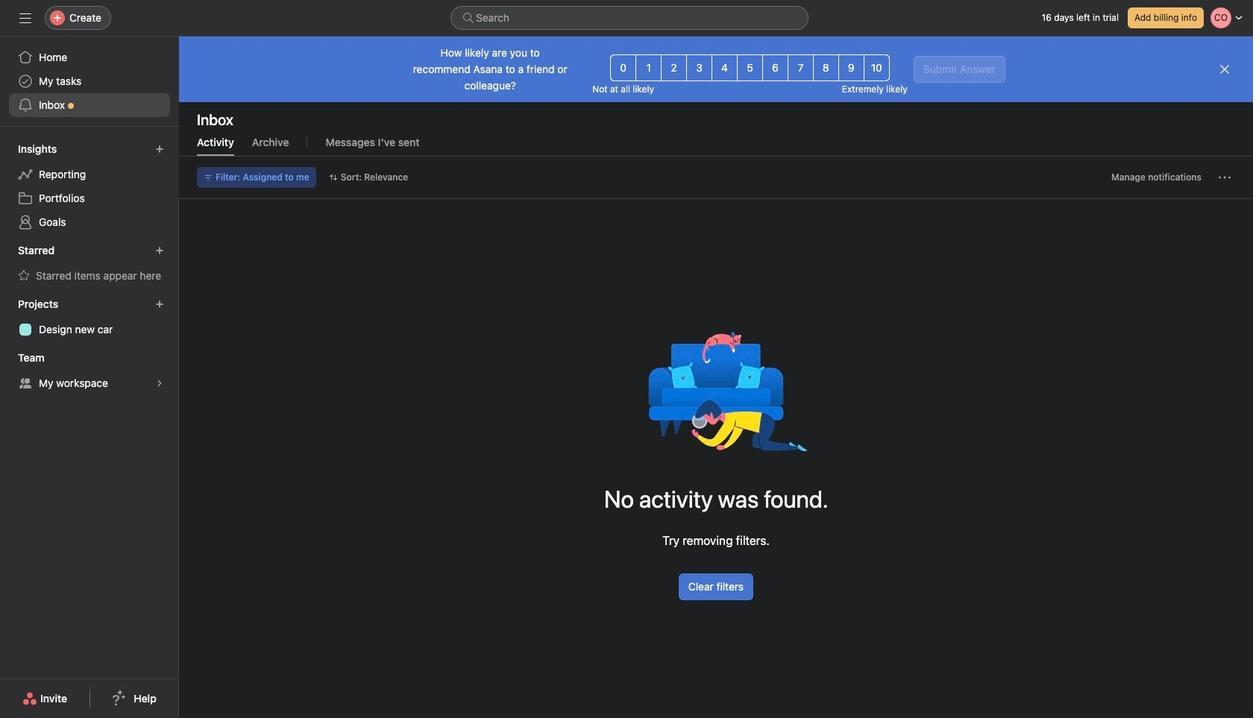 Task type: describe. For each thing, give the bounding box(es) containing it.
new insights image
[[155, 145, 164, 154]]

teams element
[[0, 345, 179, 398]]

insights element
[[0, 136, 179, 237]]

dismiss image
[[1219, 63, 1231, 75]]

projects element
[[0, 291, 179, 345]]

more actions image
[[1219, 172, 1231, 184]]



Task type: vqa. For each thing, say whether or not it's contained in the screenshot.
Hide Sidebar image on the top left
yes



Task type: locate. For each thing, give the bounding box(es) containing it.
see details, my workspace image
[[155, 379, 164, 388]]

global element
[[0, 37, 179, 126]]

sort: relevance image
[[329, 173, 338, 182]]

starred element
[[0, 237, 179, 291]]

list box
[[451, 6, 809, 30]]

option group
[[610, 54, 890, 81]]

new project or portfolio image
[[155, 300, 164, 309]]

None radio
[[610, 54, 637, 81], [636, 54, 662, 81], [686, 54, 713, 81], [737, 54, 763, 81], [763, 54, 789, 81], [839, 54, 865, 81], [864, 54, 890, 81], [610, 54, 637, 81], [636, 54, 662, 81], [686, 54, 713, 81], [737, 54, 763, 81], [763, 54, 789, 81], [839, 54, 865, 81], [864, 54, 890, 81]]

None radio
[[661, 54, 687, 81], [712, 54, 738, 81], [788, 54, 814, 81], [813, 54, 839, 81], [661, 54, 687, 81], [712, 54, 738, 81], [788, 54, 814, 81], [813, 54, 839, 81]]

add items to starred image
[[155, 246, 164, 255]]

hide sidebar image
[[19, 12, 31, 24]]



